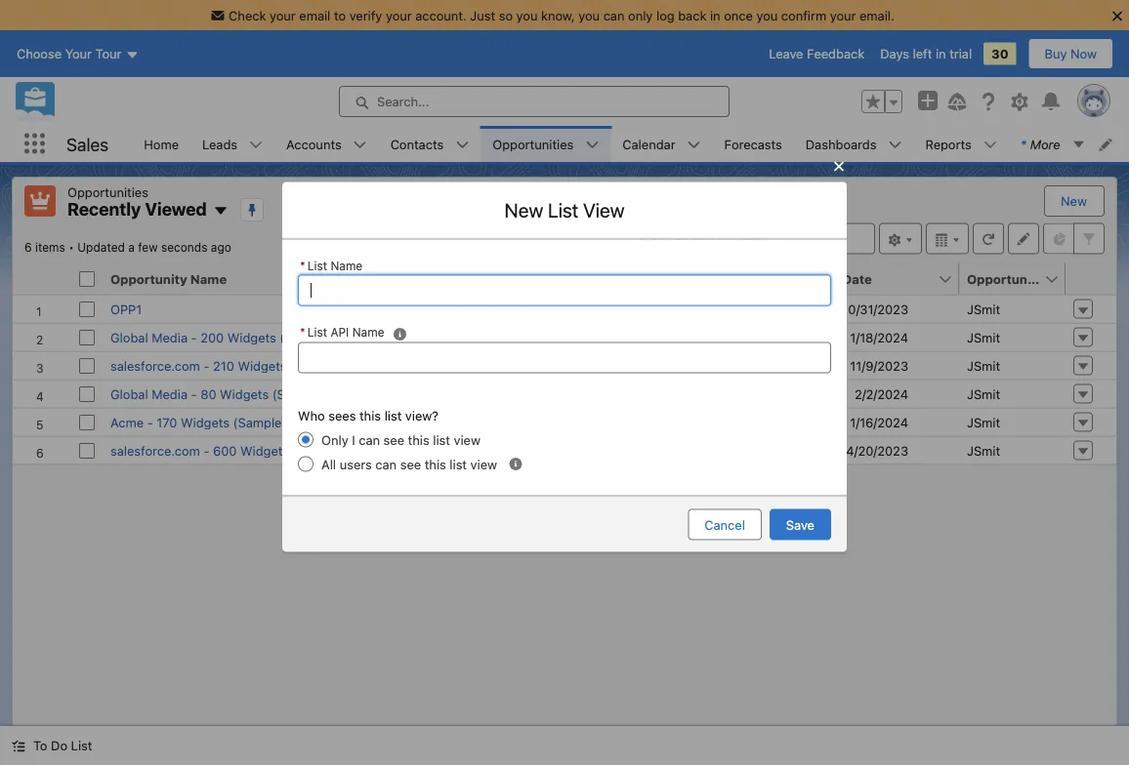 Task type: vqa. For each thing, say whether or not it's contained in the screenshot.
You had an event with TEST CONTACT
no



Task type: locate. For each thing, give the bounding box(es) containing it.
calendar
[[623, 137, 676, 151]]

salesforce.com for salesforce.com - 210 widgets (sample) "link"
[[110, 359, 200, 373]]

view down acme (sample) link
[[454, 433, 481, 447]]

view down the acme (sample) at the bottom of page
[[471, 457, 497, 472]]

- left 200
[[191, 330, 197, 345]]

list
[[132, 126, 1129, 162]]

contacts list item
[[379, 126, 481, 162]]

widgets right 210 at the left of page
[[238, 359, 287, 373]]

text default image down the acme (sample) at the bottom of page
[[509, 458, 523, 472]]

0 horizontal spatial opportunities
[[67, 185, 148, 199]]

list left view
[[548, 198, 579, 221]]

1 horizontal spatial acme
[[421, 415, 454, 430]]

1 vertical spatial can
[[359, 433, 380, 447]]

only i can see this list view
[[321, 433, 481, 447]]

1 acme from the left
[[110, 415, 144, 430]]

salesforce.com down 170
[[110, 444, 200, 458]]

opportunity owner alias element
[[959, 263, 1078, 296]]

*
[[300, 259, 305, 273], [300, 326, 305, 339]]

ago
[[211, 241, 231, 255]]

name
[[331, 259, 363, 273], [190, 272, 227, 286], [477, 272, 513, 286], [352, 326, 384, 339]]

5 jsmit from the top
[[967, 415, 1001, 430]]

list for api
[[307, 326, 327, 339]]

buy now
[[1045, 46, 1097, 61]]

new inside button
[[1061, 194, 1087, 209]]

left
[[913, 46, 932, 61]]

jsmit
[[967, 302, 1001, 317], [967, 330, 1001, 345], [967, 359, 1001, 373], [967, 387, 1001, 402], [967, 415, 1001, 430], [967, 444, 1001, 458]]

opportunities down search... button
[[493, 137, 574, 151]]

select list display image
[[926, 223, 969, 255]]

0 vertical spatial salesforce.com (sample)
[[421, 359, 568, 373]]

2/2/2024
[[855, 387, 909, 402]]

can
[[603, 8, 625, 23], [359, 433, 380, 447], [375, 457, 397, 472]]

widgets right 600
[[240, 444, 289, 458]]

close date button
[[796, 263, 938, 295]]

salesforce.com down acme (sample) link
[[421, 444, 511, 458]]

only
[[321, 433, 348, 447]]

opportunities
[[493, 137, 574, 151], [67, 185, 148, 199]]

leads
[[202, 137, 238, 151]]

see up all users can see this list view
[[384, 433, 405, 447]]

salesforce.com (sample) for 1st "salesforce.com (sample)" link from the bottom of the recently viewed grid
[[421, 444, 568, 458]]

0 vertical spatial salesforce.com (sample) link
[[421, 359, 568, 373]]

who
[[298, 409, 325, 423]]

0 horizontal spatial new
[[505, 198, 543, 221]]

text default image
[[509, 458, 523, 472], [12, 740, 25, 754]]

2 vertical spatial this
[[425, 457, 446, 472]]

1 vertical spatial in
[[936, 46, 946, 61]]

check
[[229, 8, 266, 23]]

1 salesforce.com (sample) from the top
[[421, 359, 568, 373]]

- left 600
[[204, 444, 210, 458]]

salesforce.com up 170
[[110, 359, 200, 373]]

opportunity name
[[110, 272, 227, 286]]

2 jsmit from the top
[[967, 330, 1001, 345]]

users
[[340, 457, 372, 472]]

-
[[191, 330, 197, 345], [204, 359, 210, 373], [191, 387, 197, 402], [147, 415, 153, 430], [204, 444, 210, 458]]

salesforce.com for 1st "salesforce.com (sample)" link from the bottom of the recently viewed grid
[[421, 444, 511, 458]]

reports list item
[[914, 126, 1009, 162]]

(sample)
[[280, 330, 333, 345], [502, 330, 555, 345], [290, 359, 344, 373], [514, 359, 568, 373], [272, 387, 326, 402], [233, 415, 287, 430], [458, 415, 511, 430], [293, 444, 346, 458], [514, 444, 568, 458]]

1 horizontal spatial in
[[936, 46, 946, 61]]

media up 170
[[152, 387, 188, 402]]

- for 600
[[204, 444, 210, 458]]

global for global media - 80 widgets (sample)
[[110, 387, 148, 402]]

salesforce.com
[[110, 359, 200, 373], [421, 359, 511, 373], [110, 444, 200, 458], [421, 444, 511, 458]]

widgets down salesforce.com - 210 widgets (sample) "link"
[[220, 387, 269, 402]]

2 horizontal spatial your
[[830, 8, 856, 23]]

salesforce.com (sample) down acme (sample) link
[[421, 444, 568, 458]]

salesforce.com (sample) link down acme (sample) link
[[421, 444, 568, 458]]

salesforce.com (sample) link down global media (sample) "link"
[[421, 359, 568, 373]]

- left 170
[[147, 415, 153, 430]]

opportunity
[[110, 272, 187, 286]]

1 vertical spatial salesforce.com (sample) link
[[421, 444, 568, 458]]

email
[[299, 8, 331, 23]]

2 acme from the left
[[421, 415, 454, 430]]

in right back
[[710, 8, 721, 23]]

name inside 'button'
[[477, 272, 513, 286]]

0 horizontal spatial text default image
[[12, 740, 25, 754]]

needs analysis
[[641, 302, 731, 317]]

new for new list view
[[505, 198, 543, 221]]

once
[[724, 8, 753, 23]]

* for * list api name
[[300, 326, 305, 339]]

close date element
[[796, 263, 971, 296]]

recently viewed status
[[24, 241, 77, 255]]

this down the view?
[[408, 433, 430, 447]]

this right sees
[[360, 409, 381, 423]]

global media (sample)
[[421, 330, 555, 345]]

forecasts
[[724, 137, 782, 151]]

leads list item
[[191, 126, 275, 162]]

0 vertical spatial text default image
[[509, 458, 523, 472]]

1 jsmit from the top
[[967, 302, 1001, 317]]

6 jsmit from the top
[[967, 444, 1001, 458]]

* left api
[[300, 326, 305, 339]]

see
[[384, 433, 405, 447], [400, 457, 421, 472]]

1 vertical spatial salesforce.com (sample)
[[421, 444, 568, 458]]

seconds
[[161, 241, 208, 255]]

0 horizontal spatial your
[[270, 8, 296, 23]]

6
[[24, 241, 32, 255]]

salesforce.com (sample) down global media (sample) "link"
[[421, 359, 568, 373]]

new button
[[1045, 187, 1103, 216]]

media for global media - 80 widgets (sample)
[[152, 387, 188, 402]]

i
[[352, 433, 355, 447]]

all
[[321, 457, 336, 472]]

* up * list api name
[[300, 259, 305, 273]]

group
[[862, 90, 903, 113]]

list for view
[[548, 198, 579, 221]]

1 vertical spatial this
[[408, 433, 430, 447]]

media left 200
[[152, 330, 188, 345]]

10/31/2023
[[843, 302, 909, 317]]

items
[[35, 241, 65, 255]]

just
[[470, 8, 495, 23]]

text default image left to
[[12, 740, 25, 754]]

1 vertical spatial text default image
[[12, 740, 25, 754]]

media for global media - 200 widgets (sample)
[[152, 330, 188, 345]]

save
[[786, 518, 815, 533]]

cancel
[[705, 518, 745, 533]]

needs
[[641, 302, 679, 317]]

stage
[[641, 272, 678, 286]]

list
[[385, 409, 402, 423], [433, 433, 450, 447], [450, 457, 467, 472]]

list right do
[[71, 739, 92, 754]]

dashboards list item
[[794, 126, 914, 162]]

0 vertical spatial this
[[360, 409, 381, 423]]

this
[[360, 409, 381, 423], [408, 433, 430, 447], [425, 457, 446, 472]]

name down 'ago'
[[190, 272, 227, 286]]

name right api
[[352, 326, 384, 339]]

1 horizontal spatial text default image
[[509, 458, 523, 472]]

2 horizontal spatial you
[[757, 8, 778, 23]]

1 vertical spatial opportunities
[[67, 185, 148, 199]]

opportunities inside 'opportunities' "link"
[[493, 137, 574, 151]]

None text field
[[298, 342, 831, 374]]

200
[[201, 330, 224, 345]]

list up * list api name
[[307, 259, 327, 273]]

0 horizontal spatial acme
[[110, 415, 144, 430]]

1 * from the top
[[300, 259, 305, 273]]

global down testacc on the left
[[421, 330, 459, 345]]

2 * from the top
[[300, 326, 305, 339]]

salesforce.com down global media (sample)
[[421, 359, 511, 373]]

reports link
[[914, 126, 984, 162]]

in right left
[[936, 46, 946, 61]]

widgets down 80 at the left of the page
[[181, 415, 230, 430]]

you right the know,
[[579, 8, 600, 23]]

1 vertical spatial view
[[471, 457, 497, 472]]

cell
[[71, 263, 103, 296], [413, 380, 633, 408], [633, 380, 796, 408], [633, 408, 796, 436], [633, 436, 796, 465]]

text default image inside to do list button
[[12, 740, 25, 754]]

1 vertical spatial see
[[400, 457, 421, 472]]

1 horizontal spatial your
[[386, 8, 412, 23]]

widgets
[[227, 330, 276, 345], [238, 359, 287, 373], [220, 387, 269, 402], [181, 415, 230, 430], [240, 444, 289, 458]]

leave
[[769, 46, 804, 61]]

media
[[152, 330, 188, 345], [462, 330, 498, 345], [152, 387, 188, 402]]

jsmit for 4/20/2023
[[967, 444, 1001, 458]]

new
[[1061, 194, 1087, 209], [505, 198, 543, 221]]

can right 'i'
[[359, 433, 380, 447]]

new up action image at the top of the page
[[1061, 194, 1087, 209]]

2 salesforce.com (sample) from the top
[[421, 444, 568, 458]]

1 vertical spatial list
[[433, 433, 450, 447]]

salesforce.com (sample) link
[[421, 359, 568, 373], [421, 444, 568, 458]]

media down testacc on the left
[[462, 330, 498, 345]]

media for global media (sample)
[[462, 330, 498, 345]]

see down only i can see this list view
[[400, 457, 421, 472]]

your left email
[[270, 8, 296, 23]]

1 you from the left
[[516, 8, 538, 23]]

Search Recently Viewed list view. search field
[[641, 223, 875, 255]]

0 vertical spatial in
[[710, 8, 721, 23]]

now
[[1071, 46, 1097, 61]]

0 horizontal spatial you
[[516, 8, 538, 23]]

1 your from the left
[[270, 8, 296, 23]]

trial
[[950, 46, 972, 61]]

2 you from the left
[[579, 8, 600, 23]]

global down opp1
[[110, 330, 148, 345]]

0 vertical spatial *
[[300, 259, 305, 273]]

acme for acme - 170 widgets (sample)
[[110, 415, 144, 430]]

1 vertical spatial *
[[300, 326, 305, 339]]

- left 210 at the left of page
[[204, 359, 210, 373]]

new for new
[[1061, 194, 1087, 209]]

global up acme - 170 widgets (sample)
[[110, 387, 148, 402]]

opportunities down "sales"
[[67, 185, 148, 199]]

your left email.
[[830, 8, 856, 23]]

opp1 link
[[110, 302, 142, 317]]

jsmit for 11/9/2023
[[967, 359, 1001, 373]]

acme left 170
[[110, 415, 144, 430]]

2 vertical spatial can
[[375, 457, 397, 472]]

can down only i can see this list view
[[375, 457, 397, 472]]

in
[[710, 8, 721, 23], [936, 46, 946, 61]]

action image
[[1066, 263, 1117, 295]]

name right account
[[477, 272, 513, 286]]

0 vertical spatial view
[[454, 433, 481, 447]]

opportunity name element
[[103, 263, 425, 296]]

acme up only i can see this list view
[[421, 415, 454, 430]]

widgets up salesforce.com - 210 widgets (sample) "link"
[[227, 330, 276, 345]]

1 horizontal spatial you
[[579, 8, 600, 23]]

1 horizontal spatial opportunities
[[493, 137, 574, 151]]

None search field
[[641, 223, 875, 255]]

none search field inside recently viewed|opportunities|list view element
[[641, 223, 875, 255]]

4 jsmit from the top
[[967, 387, 1001, 402]]

3 you from the left
[[757, 8, 778, 23]]

search... button
[[339, 86, 730, 117]]

0 vertical spatial opportunities
[[493, 137, 574, 151]]

feedback
[[807, 46, 865, 61]]

your
[[270, 8, 296, 23], [386, 8, 412, 23], [830, 8, 856, 23]]

dashboards
[[806, 137, 877, 151]]

dashboards link
[[794, 126, 889, 162]]

back
[[678, 8, 707, 23]]

this for i
[[408, 433, 430, 447]]

can left only
[[603, 8, 625, 23]]

new list view
[[505, 198, 625, 221]]

to do list
[[33, 739, 92, 754]]

this down only i can see this list view
[[425, 457, 446, 472]]

you right once
[[757, 8, 778, 23]]

item number element
[[13, 263, 71, 296]]

2 vertical spatial list
[[450, 457, 467, 472]]

new down 'opportunities' "link"
[[505, 198, 543, 221]]

list left api
[[307, 326, 327, 339]]

a
[[128, 241, 135, 255]]

1 horizontal spatial new
[[1061, 194, 1087, 209]]

3 jsmit from the top
[[967, 359, 1001, 373]]

account
[[421, 272, 473, 286]]

this for users
[[425, 457, 446, 472]]

testacc link
[[421, 302, 478, 317]]

0 vertical spatial see
[[384, 433, 405, 447]]

calendar list item
[[611, 126, 713, 162]]

- for 170
[[147, 415, 153, 430]]

None text field
[[298, 275, 831, 306]]

salesforce.com - 600 widgets (sample) link
[[110, 444, 346, 458]]

accounts
[[286, 137, 342, 151]]

your right verify
[[386, 8, 412, 23]]

home
[[144, 137, 179, 151]]

you right so
[[516, 8, 538, 23]]

recently viewed|opportunities|list view element
[[12, 177, 1118, 727]]

cell for 1/16/2024
[[633, 408, 796, 436]]



Task type: describe. For each thing, give the bounding box(es) containing it.
account name button
[[413, 263, 612, 295]]

list for name
[[307, 259, 327, 273]]

1 salesforce.com (sample) link from the top
[[421, 359, 568, 373]]

0 vertical spatial list
[[385, 409, 402, 423]]

search...
[[377, 94, 429, 109]]

3 your from the left
[[830, 8, 856, 23]]

salesforce.com - 210 widgets (sample) link
[[110, 359, 344, 373]]

list view controls image
[[879, 223, 922, 255]]

11/9/2023
[[850, 359, 909, 373]]

only
[[628, 8, 653, 23]]

check your email to verify your account. just so you know, you can only log back in once you confirm your email.
[[229, 8, 895, 23]]

jsmit for 1/16/2024
[[967, 415, 1001, 430]]

cell for 2/2/2024
[[633, 380, 796, 408]]

opp1
[[110, 302, 142, 317]]

reports
[[926, 137, 972, 151]]

acme (sample) link
[[421, 415, 511, 430]]

acme - 170 widgets (sample)
[[110, 415, 287, 430]]

leave feedback link
[[769, 46, 865, 61]]

acme - 170 widgets (sample) link
[[110, 415, 287, 430]]

opportunities list item
[[481, 126, 611, 162]]

home link
[[132, 126, 191, 162]]

cell for 4/20/2023
[[633, 436, 796, 465]]

do
[[51, 739, 67, 754]]

global media - 200 widgets (sample) link
[[110, 330, 333, 345]]

jsmit for 2/2/2024
[[967, 387, 1001, 402]]

can for only i can see this list view
[[359, 433, 380, 447]]

forecasts link
[[713, 126, 794, 162]]

account name
[[421, 272, 513, 286]]

view for only i can see this list view
[[454, 433, 481, 447]]

know,
[[541, 8, 575, 23]]

few
[[138, 241, 158, 255]]

to
[[33, 739, 47, 754]]

who sees this list view?
[[298, 409, 439, 423]]

opportunities link
[[481, 126, 585, 162]]

opportunities inside recently viewed|opportunities|list view element
[[67, 185, 148, 199]]

widgets for 170
[[181, 415, 230, 430]]

global for global media (sample)
[[421, 330, 459, 345]]

leads link
[[191, 126, 249, 162]]

jsmit for 1/18/2024
[[967, 330, 1001, 345]]

list inside to do list button
[[71, 739, 92, 754]]

2 your from the left
[[386, 8, 412, 23]]

acme for acme (sample)
[[421, 415, 454, 430]]

leave feedback
[[769, 46, 865, 61]]

confirm
[[781, 8, 827, 23]]

contacts
[[390, 137, 444, 151]]

account name element
[[413, 263, 645, 296]]

close
[[804, 272, 840, 286]]

0 horizontal spatial in
[[710, 8, 721, 23]]

date
[[843, 272, 872, 286]]

global media (sample) link
[[421, 330, 555, 345]]

170
[[157, 415, 177, 430]]

stage button
[[633, 263, 775, 295]]

list containing home
[[132, 126, 1129, 162]]

global media - 200 widgets (sample)
[[110, 330, 333, 345]]

30
[[992, 46, 1009, 61]]

salesforce.com for 2nd "salesforce.com (sample)" link from the bottom
[[421, 359, 511, 373]]

qualification
[[641, 330, 715, 345]]

view
[[583, 198, 625, 221]]

name inside button
[[190, 272, 227, 286]]

600
[[213, 444, 237, 458]]

name up * list api name
[[331, 259, 363, 273]]

salesforce.com for salesforce.com - 600 widgets (sample) link
[[110, 444, 200, 458]]

cancel button
[[688, 510, 762, 541]]

2 salesforce.com (sample) link from the top
[[421, 444, 568, 458]]

6 items • updated a few seconds ago
[[24, 241, 231, 255]]

see for i
[[384, 433, 405, 447]]

can for all users can see this list view
[[375, 457, 397, 472]]

recently
[[67, 199, 141, 220]]

0 vertical spatial can
[[603, 8, 625, 23]]

log
[[656, 8, 675, 23]]

email.
[[860, 8, 895, 23]]

4/20/2023
[[846, 444, 909, 458]]

buy now button
[[1028, 38, 1114, 69]]

api
[[331, 326, 349, 339]]

list for i
[[433, 433, 450, 447]]

viewed
[[145, 199, 207, 220]]

salesforce.com - 210 widgets (sample)
[[110, 359, 344, 373]]

widgets for 210
[[238, 359, 287, 373]]

accounts link
[[275, 126, 353, 162]]

buy
[[1045, 46, 1067, 61]]

* for * list name
[[300, 259, 305, 273]]

opportunities image
[[24, 186, 56, 217]]

action element
[[1066, 263, 1117, 296]]

to
[[334, 8, 346, 23]]

contacts link
[[379, 126, 456, 162]]

global media - 80 widgets (sample) link
[[110, 387, 326, 402]]

stage element
[[633, 263, 808, 296]]

accounts list item
[[275, 126, 379, 162]]

close date
[[804, 272, 872, 286]]

view?
[[405, 409, 439, 423]]

item number image
[[13, 263, 71, 295]]

- for 210
[[204, 359, 210, 373]]

days
[[880, 46, 910, 61]]

sees
[[329, 409, 356, 423]]

widgets for 600
[[240, 444, 289, 458]]

negotiation
[[641, 359, 709, 373]]

list for users
[[450, 457, 467, 472]]

* list api name
[[300, 326, 384, 339]]

acme (sample)
[[421, 415, 511, 430]]

global media - 80 widgets (sample)
[[110, 387, 326, 402]]

view for all users can see this list view
[[471, 457, 497, 472]]

210
[[213, 359, 234, 373]]

salesforce.com - 600 widgets (sample)
[[110, 444, 346, 458]]

•
[[69, 241, 74, 255]]

save button
[[770, 510, 831, 541]]

account.
[[415, 8, 467, 23]]

* list name
[[300, 259, 363, 273]]

recently viewed grid
[[13, 263, 1117, 466]]

testacc
[[421, 302, 478, 317]]

jsmit for 10/31/2023
[[967, 302, 1001, 317]]

salesforce.com (sample) for 2nd "salesforce.com (sample)" link from the bottom
[[421, 359, 568, 373]]

1/16/2024
[[850, 415, 909, 430]]

see for users
[[400, 457, 421, 472]]

- left 80 at the left of the page
[[191, 387, 197, 402]]

recently viewed
[[67, 199, 207, 220]]

80
[[201, 387, 216, 402]]

verify
[[349, 8, 382, 23]]

sales
[[66, 134, 109, 155]]

to do list button
[[0, 727, 104, 766]]

global for global media - 200 widgets (sample)
[[110, 330, 148, 345]]



